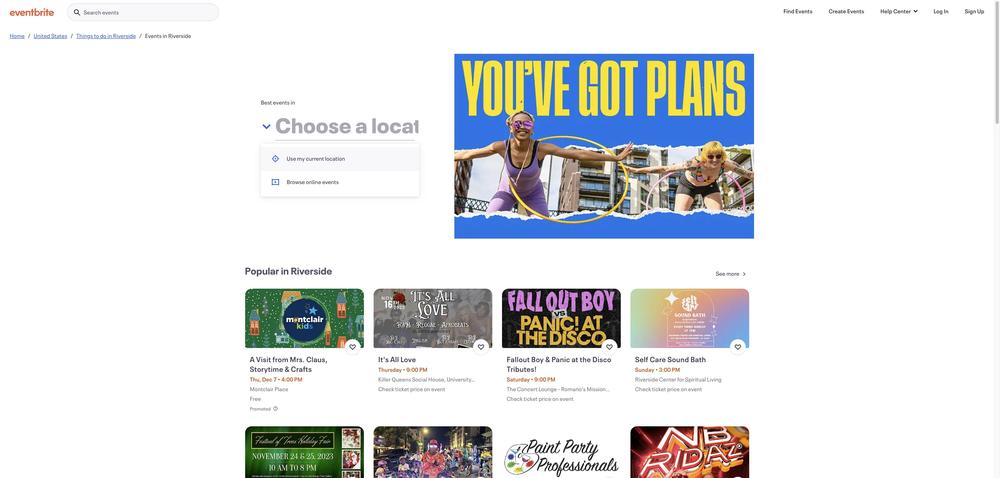 Task type: locate. For each thing, give the bounding box(es) containing it.
price down 3:00
[[668, 386, 680, 393]]

• inside self care sound bath sunday • 3:00 pm riverside center for spiritual living check ticket price on event
[[656, 366, 658, 374]]

united
[[34, 32, 50, 39]]

in inside riverside, california is known for being the birthplace of the citrus industry. catch a show at the fox performing arts center or explore the area's culture at the riverside metropolitan museum. see all there is to do in the events below!
[[336, 175, 340, 183]]

at right the show
[[333, 159, 338, 166]]

explore
[[267, 167, 286, 174]]

events down fox
[[351, 175, 367, 183]]

see inside see more link
[[716, 270, 726, 278]]

0 vertical spatial check ticket price on event
[[379, 386, 446, 393]]

ticket down concert
[[524, 395, 538, 403]]

ticket down 3:00
[[653, 386, 667, 393]]

0 horizontal spatial /
[[28, 32, 30, 39]]

for left spiritual
[[678, 376, 685, 384]]

9:00 down love
[[407, 366, 419, 374]]

1 horizontal spatial check
[[507, 395, 523, 403]]

0 horizontal spatial center
[[398, 159, 416, 166]]

0 horizontal spatial see
[[285, 175, 295, 183]]

on down spiritual
[[681, 386, 688, 393]]

price
[[411, 386, 423, 393], [668, 386, 680, 393], [539, 395, 552, 403]]

check
[[379, 386, 395, 393], [636, 386, 652, 393], [507, 395, 523, 403]]

it's all love primary image image
[[374, 289, 493, 348]]

search
[[84, 8, 101, 16]]

9:00 inside it's all love thursday • 9:00 pm killer queens social house, university avenue, riverside, ca, usa
[[407, 366, 419, 374]]

0 vertical spatial to
[[94, 32, 99, 39]]

center down 3:00
[[660, 376, 677, 384]]

center right help
[[894, 7, 912, 15]]

things
[[76, 32, 93, 39]]

1 vertical spatial to
[[322, 175, 327, 183]]

check ticket price on event
[[379, 386, 446, 393], [507, 395, 574, 403]]

to right "things"
[[94, 32, 99, 39]]

0 vertical spatial center
[[894, 7, 912, 15]]

• inside it's all love thursday • 9:00 pm killer queens social house, university avenue, riverside, ca, usa
[[403, 366, 406, 374]]

events right find
[[796, 7, 813, 15]]

1 horizontal spatial center
[[660, 376, 677, 384]]

metropolitan
[[370, 167, 402, 174]]

log in link
[[928, 3, 956, 19]]

event down house,
[[432, 386, 446, 393]]

1 vertical spatial riverside,
[[400, 384, 424, 392]]

ticket inside self care sound bath sunday • 3:00 pm riverside center for spiritual living check ticket price on event
[[653, 386, 667, 393]]

0 horizontal spatial &
[[285, 365, 290, 374]]

riverside
[[113, 32, 136, 39], [168, 32, 191, 39], [346, 167, 369, 174], [291, 265, 332, 278], [636, 376, 659, 384]]

my
[[297, 155, 305, 163]]

house,
[[429, 376, 446, 384]]

the left the disco
[[580, 355, 591, 365]]

see more
[[716, 270, 740, 278]]

menu
[[261, 147, 420, 193]]

1 horizontal spatial check ticket price on event
[[507, 395, 574, 403]]

1 vertical spatial 9:00
[[535, 376, 547, 384]]

1 vertical spatial see
[[716, 270, 726, 278]]

0 vertical spatial for
[[334, 151, 341, 158]]

center inside self care sound bath sunday • 3:00 pm riverside center for spiritual living check ticket price on event
[[660, 376, 677, 384]]

0 vertical spatial at
[[333, 159, 338, 166]]

a visit from mrs. claus, storytime & crafts primary image image
[[245, 289, 364, 348]]

the down fox
[[341, 175, 349, 183]]

in right "popular"
[[281, 265, 289, 278]]

2 vertical spatial center
[[660, 376, 677, 384]]

0 horizontal spatial do
[[100, 32, 107, 39]]

1 horizontal spatial on
[[553, 395, 559, 403]]

use my current location menu item
[[261, 147, 420, 171]]

usa
[[436, 384, 446, 392]]

events right create
[[848, 7, 865, 15]]

citrus
[[261, 159, 275, 166]]

check ticket price on event down social
[[379, 386, 446, 393]]

being
[[342, 151, 356, 158]]

1 horizontal spatial for
[[678, 376, 685, 384]]

1 horizontal spatial event
[[560, 395, 574, 403]]

/ down 'search events' button
[[139, 32, 142, 39]]

check ticket price on event for killer
[[379, 386, 446, 393]]

2 / from the left
[[71, 32, 73, 39]]

see left the more at the bottom right of the page
[[716, 270, 726, 278]]

riverside inside riverside, california is known for being the birthplace of the citrus industry. catch a show at the fox performing arts center or explore the area's culture at the riverside metropolitan museum. see all there is to do in the events below!
[[346, 167, 369, 174]]

check ticket price on event down "lounge"
[[507, 395, 574, 403]]

1 vertical spatial is
[[317, 175, 321, 183]]

2 horizontal spatial on
[[681, 386, 688, 393]]

thu,
[[250, 376, 261, 384]]

use
[[287, 155, 296, 163]]

on down social
[[424, 386, 431, 393]]

at down the show
[[331, 167, 336, 174]]

a
[[250, 355, 255, 365]]

in
[[108, 32, 112, 39], [163, 32, 167, 39], [291, 99, 295, 107], [336, 175, 340, 183], [281, 265, 289, 278]]

2 horizontal spatial /
[[139, 32, 142, 39]]

1 horizontal spatial do
[[328, 175, 335, 183]]

0 horizontal spatial 9:00
[[407, 366, 419, 374]]

• up concert
[[531, 376, 534, 384]]

2 horizontal spatial price
[[668, 386, 680, 393]]

check down killer
[[379, 386, 395, 393]]

pm inside a visit from mrs. claus, storytime & crafts thu, dec 7 •  4:00 pm montclair place free
[[294, 376, 303, 384]]

events
[[796, 7, 813, 15], [848, 7, 865, 15], [145, 32, 162, 39]]

tributes!
[[507, 365, 537, 374]]

claus,
[[307, 355, 328, 365]]

0 vertical spatial riverside,
[[261, 151, 286, 158]]

event down spiritual
[[689, 386, 703, 393]]

paint party @ back to the grind primary image image
[[502, 427, 621, 479]]

riverside, inside it's all love thursday • 9:00 pm killer queens social house, university avenue, riverside, ca, usa
[[400, 384, 424, 392]]

event down romano's in the bottom of the page
[[560, 395, 574, 403]]

0 horizontal spatial price
[[411, 386, 423, 393]]

performing
[[358, 159, 386, 166]]

it's all love thursday • 9:00 pm killer queens social house, university avenue, riverside, ca, usa
[[379, 355, 472, 392]]

0 horizontal spatial check ticket price on event
[[379, 386, 446, 393]]

2 horizontal spatial event
[[689, 386, 703, 393]]

best
[[261, 99, 272, 107]]

0 vertical spatial see
[[285, 175, 295, 183]]

grove
[[507, 394, 522, 401]]

3:00
[[660, 366, 671, 374]]

0 horizontal spatial riverside,
[[261, 151, 286, 158]]

1 horizontal spatial to
[[322, 175, 327, 183]]

1 horizontal spatial see
[[716, 270, 726, 278]]

disco
[[593, 355, 612, 365]]

1 horizontal spatial 9:00
[[535, 376, 547, 384]]

the down location
[[337, 167, 345, 174]]

/ right the home link
[[28, 32, 30, 39]]

museum.
[[261, 175, 284, 183]]

& inside a visit from mrs. claus, storytime & crafts thu, dec 7 •  4:00 pm montclair place free
[[285, 365, 290, 374]]

check for it's all love
[[379, 386, 395, 393]]

center inside riverside, california is known for being the birthplace of the citrus industry. catch a show at the fox performing arts center or explore the area's culture at the riverside metropolitan museum. see all there is to do in the events below!
[[398, 159, 416, 166]]

price down "lounge"
[[539, 395, 552, 403]]

in right best
[[291, 99, 295, 107]]

browse online events button
[[261, 171, 420, 193]]

fallout
[[507, 355, 530, 365]]

check down sunday
[[636, 386, 652, 393]]

show
[[319, 159, 332, 166]]

a
[[315, 159, 318, 166]]

to down culture
[[322, 175, 327, 183]]

pm down sound
[[672, 366, 681, 374]]

for left being
[[334, 151, 341, 158]]

1 vertical spatial check ticket price on event
[[507, 395, 574, 403]]

lounge
[[539, 386, 557, 393]]

on for pm
[[424, 386, 431, 393]]

1 vertical spatial do
[[328, 175, 335, 183]]

it's all love link
[[379, 355, 489, 365]]

0 vertical spatial do
[[100, 32, 107, 39]]

the
[[357, 151, 365, 158], [399, 151, 407, 158], [339, 159, 347, 166], [287, 167, 295, 174], [337, 167, 345, 174], [341, 175, 349, 183], [580, 355, 591, 365]]

on down -
[[553, 395, 559, 403]]

& up 4:00
[[285, 365, 290, 374]]

events for find events
[[796, 7, 813, 15]]

united states link
[[34, 32, 67, 39]]

pm
[[420, 366, 428, 374], [672, 366, 681, 374], [294, 376, 303, 384], [548, 376, 556, 384]]

1 vertical spatial center
[[398, 159, 416, 166]]

visit
[[256, 355, 271, 365]]

/ right states
[[71, 32, 73, 39]]

1 horizontal spatial price
[[539, 395, 552, 403]]

1 horizontal spatial ticket
[[524, 395, 538, 403]]

0 horizontal spatial to
[[94, 32, 99, 39]]

see
[[285, 175, 295, 183], [716, 270, 726, 278]]

2 horizontal spatial center
[[894, 7, 912, 15]]

log in
[[934, 7, 950, 15]]

events for create events
[[848, 7, 865, 15]]

living
[[708, 376, 722, 384]]

is
[[312, 151, 316, 158], [317, 175, 321, 183]]

events down culture
[[322, 178, 339, 186]]

to inside riverside, california is known for being the birthplace of the citrus industry. catch a show at the fox performing arts center or explore the area's culture at the riverside metropolitan museum. see all there is to do in the events below!
[[322, 175, 327, 183]]

-
[[558, 386, 561, 393]]

self
[[636, 355, 649, 365]]

the left fox
[[339, 159, 347, 166]]

2 vertical spatial at
[[572, 355, 579, 365]]

riverside inside self care sound bath sunday • 3:00 pm riverside center for spiritual living check ticket price on event
[[636, 376, 659, 384]]

& right boy
[[546, 355, 551, 365]]

0 horizontal spatial on
[[424, 386, 431, 393]]

ticket for it's all love
[[396, 386, 410, 393]]

events down 'search events' button
[[145, 32, 162, 39]]

fallout boy & panic at the disco tributes! saturday • 9:00 pm the concert lounge - romano's mission grove
[[507, 355, 612, 401]]

2 horizontal spatial check
[[636, 386, 652, 393]]

at right panic
[[572, 355, 579, 365]]

on inside self care sound bath sunday • 3:00 pm riverside center for spiritual living check ticket price on event
[[681, 386, 688, 393]]

mrs.
[[290, 355, 305, 365]]

or
[[261, 167, 266, 174]]

• right the 7
[[278, 376, 281, 384]]

find events
[[784, 7, 813, 15]]

do right "things"
[[100, 32, 107, 39]]

1 horizontal spatial &
[[546, 355, 551, 365]]

riverside, down social
[[400, 384, 424, 392]]

1 horizontal spatial /
[[71, 32, 73, 39]]

0 horizontal spatial for
[[334, 151, 341, 158]]

&
[[546, 355, 551, 365], [285, 365, 290, 374]]

2 horizontal spatial ticket
[[653, 386, 667, 393]]

create events link
[[823, 3, 872, 19]]

in down 'search events' button
[[163, 32, 167, 39]]

0 vertical spatial 9:00
[[407, 366, 419, 374]]

0 horizontal spatial event
[[432, 386, 446, 393]]

1 horizontal spatial riverside,
[[400, 384, 424, 392]]

center
[[894, 7, 912, 15], [398, 159, 416, 166], [660, 376, 677, 384]]

in down use my current location menu item
[[336, 175, 340, 183]]

•
[[403, 366, 406, 374], [656, 366, 658, 374], [278, 376, 281, 384], [531, 376, 534, 384]]

1 vertical spatial for
[[678, 376, 685, 384]]

ticket down queens
[[396, 386, 410, 393]]

0 vertical spatial is
[[312, 151, 316, 158]]

eventbrite image
[[10, 8, 54, 16]]

• inside fallout boy & panic at the disco tributes! saturday • 9:00 pm the concert lounge - romano's mission grove
[[531, 376, 534, 384]]

price down social
[[411, 386, 423, 393]]

is up a
[[312, 151, 316, 158]]

2 horizontal spatial events
[[848, 7, 865, 15]]

check down the the
[[507, 395, 523, 403]]

pm down crafts
[[294, 376, 303, 384]]

pm up "lounge"
[[548, 376, 556, 384]]

social
[[412, 376, 428, 384]]

0 horizontal spatial check
[[379, 386, 395, 393]]

do down culture
[[328, 175, 335, 183]]

romano's
[[562, 386, 586, 393]]

promoted
[[250, 406, 271, 412]]

• up queens
[[403, 366, 406, 374]]

popular in riverside link
[[245, 265, 332, 278]]

• left 3:00
[[656, 366, 658, 374]]

event for pm
[[432, 386, 446, 393]]

home link
[[10, 32, 25, 39]]

riverside, up citrus
[[261, 151, 286, 158]]

center right arts
[[398, 159, 416, 166]]

see left all
[[285, 175, 295, 183]]

1 horizontal spatial events
[[796, 7, 813, 15]]

queens
[[392, 376, 411, 384]]

pm up social
[[420, 366, 428, 374]]

menu containing use my current location
[[261, 147, 420, 193]]

events inside riverside, california is known for being the birthplace of the citrus industry. catch a show at the fox performing arts center or explore the area's culture at the riverside metropolitan museum. see all there is to do in the events below!
[[351, 175, 367, 183]]

riverside, california is known for being the birthplace of the citrus industry. catch a show at the fox performing arts center or explore the area's culture at the riverside metropolitan museum. see all there is to do in the events below!
[[261, 151, 416, 183]]

events right search
[[102, 8, 119, 16]]

for
[[334, 151, 341, 158], [678, 376, 685, 384]]

is down culture
[[317, 175, 321, 183]]

1 vertical spatial at
[[331, 167, 336, 174]]

9:00 up "lounge"
[[535, 376, 547, 384]]

home
[[10, 32, 25, 39]]

for inside riverside, california is known for being the birthplace of the citrus industry. catch a show at the fox performing arts center or explore the area's culture at the riverside metropolitan museum. see all there is to do in the events below!
[[334, 151, 341, 158]]

0 horizontal spatial ticket
[[396, 386, 410, 393]]



Task type: describe. For each thing, give the bounding box(es) containing it.
in down search events
[[108, 32, 112, 39]]

sound
[[668, 355, 690, 365]]

search events button
[[67, 3, 219, 21]]

7
[[274, 376, 277, 384]]

concert
[[518, 386, 538, 393]]

create
[[829, 7, 847, 15]]

all
[[391, 355, 399, 365]]

9:00 inside fallout boy & panic at the disco tributes! saturday • 9:00 pm the concert lounge - romano's mission grove
[[535, 376, 547, 384]]

more
[[727, 270, 740, 278]]

do inside riverside, california is known for being the birthplace of the citrus industry. catch a show at the fox performing arts center or explore the area's culture at the riverside metropolitan museum. see all there is to do in the events below!
[[328, 175, 335, 183]]

help
[[881, 7, 893, 15]]

love
[[401, 355, 416, 365]]

fox
[[349, 159, 357, 166]]

see more link
[[624, 269, 750, 279]]

pm inside self care sound bath sunday • 3:00 pm riverside center for spiritual living check ticket price on event
[[672, 366, 681, 374]]

boy
[[532, 355, 544, 365]]

search events
[[84, 8, 119, 16]]

Choose a location text field
[[276, 108, 419, 143]]

log
[[934, 7, 944, 15]]

bath
[[691, 355, 707, 365]]

nb ridaz live riverside ca primary image image
[[631, 427, 750, 479]]

event inside self care sound bath sunday • 3:00 pm riverside center for spiritual living check ticket price on event
[[689, 386, 703, 393]]

0 horizontal spatial is
[[312, 151, 316, 158]]

self care sound bath link
[[636, 355, 747, 365]]

online
[[306, 178, 321, 186]]

use my current location
[[287, 155, 345, 163]]

the right of
[[399, 151, 407, 158]]

on for disco
[[553, 395, 559, 403]]

events right best
[[273, 99, 290, 107]]

for inside self care sound bath sunday • 3:00 pm riverside center for spiritual living check ticket price on event
[[678, 376, 685, 384]]

check inside self care sound bath sunday • 3:00 pm riverside center for spiritual living check ticket price on event
[[636, 386, 652, 393]]

check ticket price on event for tributes!
[[507, 395, 574, 403]]

price for it's all love
[[411, 386, 423, 393]]

known
[[317, 151, 333, 158]]

mission
[[587, 386, 606, 393]]

area's
[[296, 167, 311, 174]]

montclair
[[250, 386, 274, 393]]

location
[[325, 155, 345, 163]]

sunday
[[636, 366, 655, 374]]

best events in
[[261, 99, 295, 107]]

place
[[275, 386, 289, 393]]

crafts
[[291, 365, 312, 374]]

arts
[[387, 159, 397, 166]]

all
[[296, 175, 302, 183]]

sign
[[966, 7, 977, 15]]

killer
[[379, 376, 391, 384]]

saturday
[[507, 376, 530, 384]]

spiritual
[[686, 376, 707, 384]]

pm inside it's all love thursday • 9:00 pm killer queens social house, university avenue, riverside, ca, usa
[[420, 366, 428, 374]]

browse online events
[[287, 178, 339, 186]]

riverside electric light parade primary image image
[[374, 427, 493, 479]]

a visit from mrs. claus, storytime & crafts link
[[250, 355, 361, 374]]

below!
[[368, 175, 385, 183]]

things to do in riverside link
[[76, 32, 136, 39]]

3 / from the left
[[139, 32, 142, 39]]

fallout boy & panic at the disco tributes! link
[[507, 355, 618, 374]]

of
[[393, 151, 398, 158]]

fallout boy & panic at the disco tributes! primary image image
[[502, 289, 621, 348]]

use my current location button
[[261, 147, 420, 170]]

the
[[507, 386, 517, 393]]

find
[[784, 7, 795, 15]]

self care sound bath sunday • 3:00 pm riverside center for spiritual living check ticket price on event
[[636, 355, 722, 393]]

home / united states / things to do in riverside / events in riverside
[[10, 32, 191, 39]]

from
[[273, 355, 289, 365]]

& inside fallout boy & panic at the disco tributes! saturday • 9:00 pm the concert lounge - romano's mission grove
[[546, 355, 551, 365]]

university
[[447, 376, 472, 384]]

at inside fallout boy & panic at the disco tributes! saturday • 9:00 pm the concert lounge - romano's mission grove
[[572, 355, 579, 365]]

pm inside fallout boy & panic at the disco tributes! saturday • 9:00 pm the concert lounge - romano's mission grove
[[548, 376, 556, 384]]

there
[[303, 175, 316, 183]]

up
[[978, 7, 985, 15]]

1 horizontal spatial is
[[317, 175, 321, 183]]

price inside self care sound bath sunday • 3:00 pm riverside center for spiritual living check ticket price on event
[[668, 386, 680, 393]]

self care sound bath primary image image
[[631, 289, 750, 348]]

ticket for fallout boy & panic at the disco tributes!
[[524, 395, 538, 403]]

4:00
[[282, 376, 293, 384]]

0 horizontal spatial events
[[145, 32, 162, 39]]

avenue,
[[379, 384, 399, 392]]

the festival of trees holiday fair primary image image
[[245, 427, 364, 479]]

the down industry.
[[287, 167, 295, 174]]

care
[[650, 355, 667, 365]]

california
[[287, 151, 311, 158]]

birthplace
[[366, 151, 392, 158]]

create events
[[829, 7, 865, 15]]

help center
[[881, 7, 912, 15]]

the up fox
[[357, 151, 365, 158]]

in
[[945, 7, 950, 15]]

catch
[[299, 159, 314, 166]]

price for fallout boy & panic at the disco tributes!
[[539, 395, 552, 403]]

event for disco
[[560, 395, 574, 403]]

current
[[306, 155, 324, 163]]

the inside fallout boy & panic at the disco tributes! saturday • 9:00 pm the concert lounge - romano's mission grove
[[580, 355, 591, 365]]

check for fallout boy & panic at the disco tributes!
[[507, 395, 523, 403]]

panic
[[552, 355, 571, 365]]

popular in riverside
[[245, 265, 332, 278]]

storytime
[[250, 365, 283, 374]]

industry.
[[276, 159, 298, 166]]

dec
[[262, 376, 273, 384]]

events inside menu
[[322, 178, 339, 186]]

it's
[[379, 355, 389, 365]]

states
[[51, 32, 67, 39]]

browse
[[287, 178, 305, 186]]

riverside, inside riverside, california is known for being the birthplace of the citrus industry. catch a show at the fox performing arts center or explore the area's culture at the riverside metropolitan museum. see all there is to do in the events below!
[[261, 151, 286, 158]]

free
[[250, 395, 261, 403]]

ca,
[[425, 384, 435, 392]]

riverside image
[[455, 54, 755, 239]]

1 / from the left
[[28, 32, 30, 39]]

sign up
[[966, 7, 985, 15]]

culture
[[312, 167, 330, 174]]

sign up link
[[959, 3, 992, 19]]

a visit from mrs. claus, storytime & crafts thu, dec 7 •  4:00 pm montclair place free
[[250, 355, 328, 403]]

• inside a visit from mrs. claus, storytime & crafts thu, dec 7 •  4:00 pm montclair place free
[[278, 376, 281, 384]]

see inside riverside, california is known for being the birthplace of the citrus industry. catch a show at the fox performing arts center or explore the area's culture at the riverside metropolitan museum. see all there is to do in the events below!
[[285, 175, 295, 183]]



Task type: vqa. For each thing, say whether or not it's contained in the screenshot.


